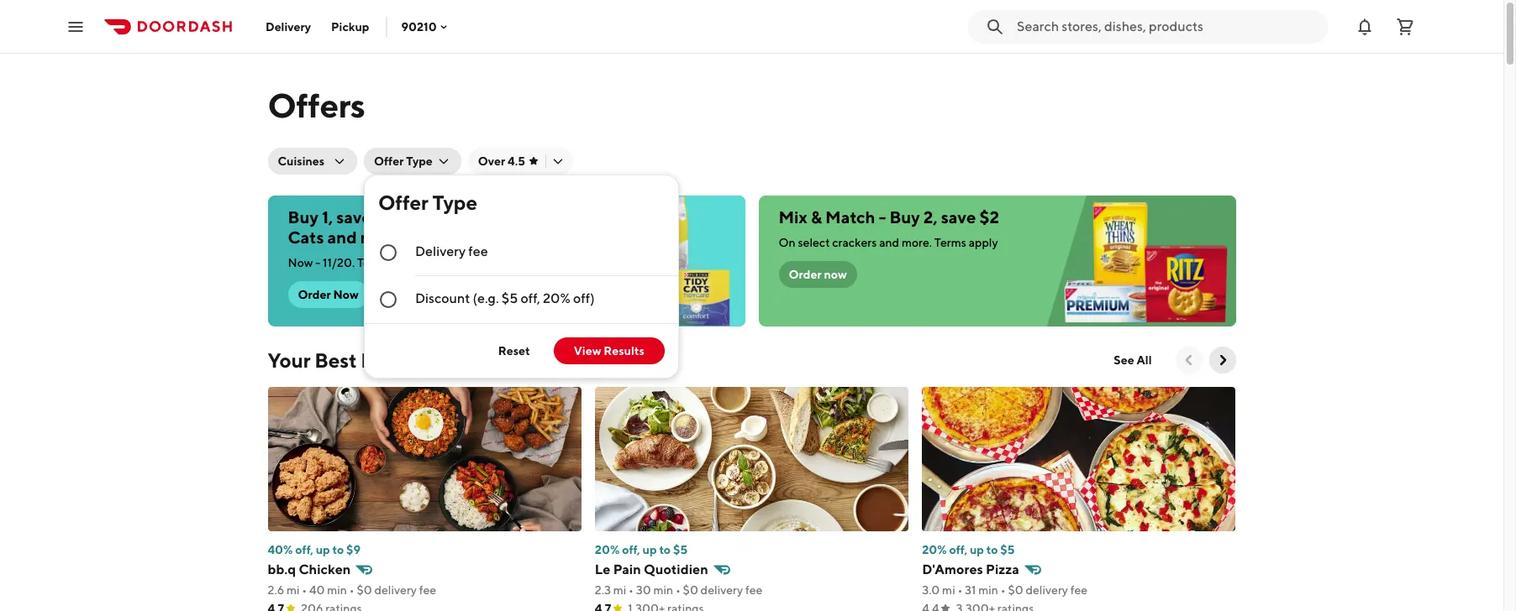 Task type: describe. For each thing, give the bounding box(es) containing it.
3.0
[[922, 584, 940, 598]]

see all
[[1114, 354, 1152, 367]]

notification bell image
[[1355, 16, 1375, 37]]

2,
[[923, 208, 938, 227]]

chicken
[[299, 562, 351, 578]]

4 • from the left
[[676, 584, 681, 598]]

your
[[268, 349, 310, 372]]

delivery for bb.q chicken
[[374, 584, 417, 598]]

20% off, up to $5 for pizza
[[922, 544, 1015, 557]]

2 buy from the left
[[889, 208, 920, 227]]

discount
[[415, 291, 470, 307]]

40%
[[268, 544, 293, 557]]

delivery fee
[[415, 244, 488, 260]]

$5 for le
[[673, 544, 688, 557]]

1 horizontal spatial -
[[879, 208, 886, 227]]

order for mix & match - buy 2, save $2
[[789, 268, 822, 282]]

now - 11/20. terms apply
[[288, 256, 421, 270]]

pizza
[[986, 562, 1019, 578]]

to for chicken
[[332, 544, 344, 557]]

order now
[[298, 288, 359, 302]]

order now button
[[779, 261, 857, 288]]

1 horizontal spatial apply
[[969, 236, 998, 250]]

discount (e.g. $5 off, 20% off)
[[415, 291, 595, 307]]

90210 button
[[401, 20, 450, 33]]

2.3 mi • 30 min • $0 delivery fee
[[595, 584, 763, 598]]

1,
[[322, 208, 333, 227]]

&
[[811, 208, 822, 227]]

reset button
[[488, 338, 540, 365]]

1 horizontal spatial terms
[[934, 236, 966, 250]]

min for pizza
[[978, 584, 998, 598]]

5 • from the left
[[958, 584, 963, 598]]

2.3
[[595, 584, 611, 598]]

mi for d'amores
[[942, 584, 955, 598]]

bb.q chicken
[[268, 562, 351, 578]]

more.
[[902, 236, 932, 250]]

up for chicken
[[316, 544, 330, 557]]

fee for d'amores pizza
[[1070, 584, 1088, 598]]

match
[[825, 208, 875, 227]]

offer inside button
[[374, 155, 404, 168]]

1 vertical spatial offer
[[378, 191, 428, 214]]

offers
[[268, 86, 365, 125]]

delivery button
[[255, 13, 321, 40]]

to for pain
[[659, 544, 671, 557]]

best
[[314, 349, 357, 372]]

now
[[824, 268, 847, 282]]

more
[[360, 228, 401, 247]]

1 vertical spatial offer type
[[378, 191, 477, 214]]

20% off, up to $5 for pain
[[595, 544, 688, 557]]

buy 1, save $1 on select tidy cats and more
[[288, 208, 503, 247]]

6 • from the left
[[1001, 584, 1006, 598]]

$9
[[346, 544, 361, 557]]

type inside button
[[406, 155, 433, 168]]

your best deals
[[268, 349, 412, 372]]

min for chicken
[[327, 584, 347, 598]]

off)
[[573, 291, 595, 307]]

over 4.5
[[478, 155, 525, 168]]

off, for le pain quotidien
[[622, 544, 640, 557]]

pickup button
[[321, 13, 379, 40]]

40
[[309, 584, 325, 598]]

1 horizontal spatial and
[[879, 236, 899, 250]]

all
[[1137, 354, 1152, 367]]

crackers
[[832, 236, 877, 250]]

delivery for delivery fee
[[415, 244, 466, 260]]

$5 inside radio
[[502, 291, 518, 307]]

20% inside radio
[[543, 291, 570, 307]]

off, inside radio
[[521, 291, 540, 307]]

30
[[636, 584, 651, 598]]

Store search: begin typing to search for stores available on DoorDash text field
[[1017, 17, 1318, 36]]

option group containing delivery fee
[[365, 229, 678, 324]]

on
[[395, 208, 415, 227]]

delivery for delivery
[[266, 20, 311, 33]]

3.0 mi • 31 min • $0 delivery fee
[[922, 584, 1088, 598]]

delivery for d'amores pizza
[[1026, 584, 1068, 598]]

$1
[[375, 208, 392, 227]]

tidy
[[469, 208, 503, 227]]

fee inside option
[[468, 244, 488, 260]]

90210
[[401, 20, 437, 33]]



Task type: locate. For each thing, give the bounding box(es) containing it.
2 delivery from the left
[[701, 584, 743, 598]]

20% off, up to $5 up le pain quotidien
[[595, 544, 688, 557]]

1 horizontal spatial $0
[[683, 584, 698, 598]]

• down chicken
[[349, 584, 354, 598]]

delivery left pickup button
[[266, 20, 311, 33]]

1 horizontal spatial to
[[659, 544, 671, 557]]

3 $0 from the left
[[1008, 584, 1023, 598]]

now down cats
[[288, 256, 313, 270]]

• left '40'
[[302, 584, 307, 598]]

2 horizontal spatial delivery
[[1026, 584, 1068, 598]]

1 20% off, up to $5 from the left
[[595, 544, 688, 557]]

offer type
[[374, 155, 433, 168], [378, 191, 477, 214]]

up up d'amores pizza
[[970, 544, 984, 557]]

1 vertical spatial -
[[315, 256, 320, 270]]

2 horizontal spatial $0
[[1008, 584, 1023, 598]]

delivery
[[374, 584, 417, 598], [701, 584, 743, 598], [1026, 584, 1068, 598]]

3 delivery from the left
[[1026, 584, 1068, 598]]

order
[[789, 268, 822, 282], [298, 288, 331, 302]]

save right 1,
[[336, 208, 371, 227]]

offer type inside button
[[374, 155, 433, 168]]

mix & match - buy 2, save $2
[[779, 208, 999, 227]]

view results button
[[554, 338, 665, 365]]

order now
[[789, 268, 847, 282]]

1 mi from the left
[[287, 584, 300, 598]]

order now button
[[288, 282, 369, 308]]

0 vertical spatial apply
[[969, 236, 998, 250]]

0 vertical spatial now
[[288, 256, 313, 270]]

cuisines
[[278, 155, 325, 168]]

mi right 2.6 at the left of the page
[[287, 584, 300, 598]]

0 horizontal spatial save
[[336, 208, 371, 227]]

2 horizontal spatial $5
[[1000, 544, 1015, 557]]

1 horizontal spatial delivery
[[415, 244, 466, 260]]

0 horizontal spatial delivery
[[266, 20, 311, 33]]

min
[[327, 584, 347, 598], [653, 584, 673, 598], [978, 584, 998, 598]]

1 horizontal spatial save
[[941, 208, 976, 227]]

$5 for d'amores
[[1000, 544, 1015, 557]]

off, up the d'amores
[[949, 544, 967, 557]]

1 horizontal spatial mi
[[613, 584, 626, 598]]

$0 for le pain quotidien
[[683, 584, 698, 598]]

le pain quotidien
[[595, 562, 708, 578]]

1 min from the left
[[327, 584, 347, 598]]

20% left "off)"
[[543, 291, 570, 307]]

11/20.
[[323, 256, 355, 270]]

0 vertical spatial select
[[418, 208, 465, 227]]

mix
[[779, 208, 807, 227]]

1 vertical spatial type
[[432, 191, 477, 214]]

open menu image
[[66, 16, 86, 37]]

off,
[[521, 291, 540, 307], [295, 544, 313, 557], [622, 544, 640, 557], [949, 544, 967, 557]]

d'amores pizza
[[922, 562, 1019, 578]]

deals
[[361, 349, 412, 372]]

fee for le pain quotidien
[[745, 584, 763, 598]]

save right 2,
[[941, 208, 976, 227]]

now inside button
[[333, 288, 359, 302]]

up for pizza
[[970, 544, 984, 557]]

1 delivery from the left
[[374, 584, 417, 598]]

see all link
[[1104, 347, 1162, 374]]

1 vertical spatial order
[[298, 288, 331, 302]]

1 buy from the left
[[288, 208, 318, 227]]

select down &
[[798, 236, 830, 250]]

1 horizontal spatial $5
[[673, 544, 688, 557]]

$5
[[502, 291, 518, 307], [673, 544, 688, 557], [1000, 544, 1015, 557]]

20% for d'amores pizza
[[922, 544, 947, 557]]

Discount (e.g. $5 off, 20% off) radio
[[365, 276, 678, 324]]

save
[[336, 208, 371, 227], [941, 208, 976, 227]]

0 horizontal spatial and
[[327, 228, 357, 247]]

offer up "more" at the top
[[378, 191, 428, 214]]

terms down "more" at the top
[[357, 256, 389, 270]]

Delivery fee radio
[[365, 229, 678, 276]]

1 vertical spatial delivery
[[415, 244, 466, 260]]

and down mix & match - buy 2, save $2
[[879, 236, 899, 250]]

2 $0 from the left
[[683, 584, 698, 598]]

min for pain
[[653, 584, 673, 598]]

20% off, up to $5
[[595, 544, 688, 557], [922, 544, 1015, 557]]

- up on select crackers and more. terms apply
[[879, 208, 886, 227]]

now down 11/20.
[[333, 288, 359, 302]]

1 vertical spatial select
[[798, 236, 830, 250]]

$5 up pizza
[[1000, 544, 1015, 557]]

apply
[[969, 236, 998, 250], [391, 256, 421, 270]]

0 horizontal spatial terms
[[357, 256, 389, 270]]

your best deals link
[[268, 347, 412, 374]]

delivery
[[266, 20, 311, 33], [415, 244, 466, 260]]

1 horizontal spatial buy
[[889, 208, 920, 227]]

2 horizontal spatial up
[[970, 544, 984, 557]]

fee
[[468, 244, 488, 260], [419, 584, 436, 598], [745, 584, 763, 598], [1070, 584, 1088, 598]]

d'amores
[[922, 562, 983, 578]]

and
[[327, 228, 357, 247], [879, 236, 899, 250]]

previous button of carousel image
[[1180, 352, 1197, 369]]

1 horizontal spatial order
[[789, 268, 822, 282]]

mi right 2.3
[[613, 584, 626, 598]]

1 vertical spatial terms
[[357, 256, 389, 270]]

20% off, up to $5 up d'amores pizza
[[922, 544, 1015, 557]]

delivery for le pain quotidien
[[701, 584, 743, 598]]

order down 11/20.
[[298, 288, 331, 302]]

$0
[[357, 584, 372, 598], [683, 584, 698, 598], [1008, 584, 1023, 598]]

select inside buy 1, save $1 on select tidy cats and more
[[418, 208, 465, 227]]

to up pizza
[[986, 544, 998, 557]]

and inside buy 1, save $1 on select tidy cats and more
[[327, 228, 357, 247]]

2 20% off, up to $5 from the left
[[922, 544, 1015, 557]]

• down quotidien
[[676, 584, 681, 598]]

delivery down quotidien
[[701, 584, 743, 598]]

1 horizontal spatial up
[[643, 544, 657, 557]]

0 horizontal spatial $0
[[357, 584, 372, 598]]

0 horizontal spatial min
[[327, 584, 347, 598]]

view
[[574, 345, 601, 358]]

• left 30
[[629, 584, 634, 598]]

$0 for d'amores pizza
[[1008, 584, 1023, 598]]

mi right 3.0
[[942, 584, 955, 598]]

0 vertical spatial offer type
[[374, 155, 433, 168]]

pickup
[[331, 20, 369, 33]]

apply down $2
[[969, 236, 998, 250]]

2 horizontal spatial min
[[978, 584, 998, 598]]

1 • from the left
[[302, 584, 307, 598]]

and down 1,
[[327, 228, 357, 247]]

$0 for bb.q chicken
[[357, 584, 372, 598]]

quotidien
[[644, 562, 708, 578]]

order left now
[[789, 268, 822, 282]]

delivery up the discount
[[415, 244, 466, 260]]

select up delivery fee
[[418, 208, 465, 227]]

to up quotidien
[[659, 544, 671, 557]]

2 horizontal spatial mi
[[942, 584, 955, 598]]

- left 11/20.
[[315, 256, 320, 270]]

1 vertical spatial now
[[333, 288, 359, 302]]

1 horizontal spatial 20% off, up to $5
[[922, 544, 1015, 557]]

2 horizontal spatial 20%
[[922, 544, 947, 557]]

2 min from the left
[[653, 584, 673, 598]]

2.6
[[268, 584, 284, 598]]

order for buy 1, save $1 on select tidy cats and more
[[298, 288, 331, 302]]

1 to from the left
[[332, 544, 344, 557]]

3 up from the left
[[970, 544, 984, 557]]

off, for d'amores pizza
[[949, 544, 967, 557]]

20%
[[543, 291, 570, 307], [595, 544, 620, 557], [922, 544, 947, 557]]

0 vertical spatial delivery
[[266, 20, 311, 33]]

2 • from the left
[[349, 584, 354, 598]]

offer up $1
[[374, 155, 404, 168]]

0 horizontal spatial up
[[316, 544, 330, 557]]

3 to from the left
[[986, 544, 998, 557]]

0 horizontal spatial to
[[332, 544, 344, 557]]

delivery right '40'
[[374, 584, 417, 598]]

view results
[[574, 345, 645, 358]]

40% off, up to $9
[[268, 544, 361, 557]]

0 vertical spatial offer
[[374, 155, 404, 168]]

pain
[[613, 562, 641, 578]]

0 horizontal spatial apply
[[391, 256, 421, 270]]

4.5
[[508, 155, 525, 168]]

• down pizza
[[1001, 584, 1006, 598]]

$0 down quotidien
[[683, 584, 698, 598]]

20% for le pain quotidien
[[595, 544, 620, 557]]

2 save from the left
[[941, 208, 976, 227]]

• left '31'
[[958, 584, 963, 598]]

$2
[[979, 208, 999, 227]]

le
[[595, 562, 610, 578]]

0 horizontal spatial 20%
[[543, 291, 570, 307]]

0 horizontal spatial 20% off, up to $5
[[595, 544, 688, 557]]

$5 right (e.g.
[[502, 291, 518, 307]]

up up le pain quotidien
[[643, 544, 657, 557]]

off, right (e.g.
[[521, 291, 540, 307]]

reset
[[498, 345, 530, 358]]

results
[[604, 345, 645, 358]]

offer type button
[[364, 148, 461, 175]]

over
[[478, 155, 505, 168]]

mi for bb.q
[[287, 584, 300, 598]]

3 min from the left
[[978, 584, 998, 598]]

next button of carousel image
[[1214, 352, 1231, 369]]

0 horizontal spatial select
[[418, 208, 465, 227]]

1 save from the left
[[336, 208, 371, 227]]

1 horizontal spatial delivery
[[701, 584, 743, 598]]

$0 down $9
[[357, 584, 372, 598]]

option group
[[365, 229, 678, 324]]

1 horizontal spatial min
[[653, 584, 673, 598]]

off, for bb.q chicken
[[295, 544, 313, 557]]

0 horizontal spatial now
[[288, 256, 313, 270]]

2.6 mi • 40 min • $0 delivery fee
[[268, 584, 436, 598]]

min right '40'
[[327, 584, 347, 598]]

0 horizontal spatial -
[[315, 256, 320, 270]]

buy up cats
[[288, 208, 318, 227]]

2 mi from the left
[[613, 584, 626, 598]]

type
[[406, 155, 433, 168], [432, 191, 477, 214]]

buy left 2,
[[889, 208, 920, 227]]

on select crackers and more. terms apply
[[779, 236, 998, 250]]

up
[[316, 544, 330, 557], [643, 544, 657, 557], [970, 544, 984, 557]]

0 items, open order cart image
[[1395, 16, 1415, 37]]

1 vertical spatial apply
[[391, 256, 421, 270]]

1 $0 from the left
[[357, 584, 372, 598]]

0 horizontal spatial buy
[[288, 208, 318, 227]]

up for pain
[[643, 544, 657, 557]]

to left $9
[[332, 544, 344, 557]]

31
[[965, 584, 976, 598]]

offer type down offer type button
[[378, 191, 477, 214]]

$0 down pizza
[[1008, 584, 1023, 598]]

type up delivery fee
[[432, 191, 477, 214]]

see
[[1114, 354, 1134, 367]]

20% up le
[[595, 544, 620, 557]]

delivery right '31'
[[1026, 584, 1068, 598]]

0 vertical spatial type
[[406, 155, 433, 168]]

2 horizontal spatial to
[[986, 544, 998, 557]]

cats
[[288, 228, 324, 247]]

delivery inside button
[[266, 20, 311, 33]]

to for pizza
[[986, 544, 998, 557]]

offer
[[374, 155, 404, 168], [378, 191, 428, 214]]

min right '31'
[[978, 584, 998, 598]]

0 horizontal spatial delivery
[[374, 584, 417, 598]]

3 mi from the left
[[942, 584, 955, 598]]

0 vertical spatial order
[[789, 268, 822, 282]]

delivery inside option
[[415, 244, 466, 260]]

$5 up quotidien
[[673, 544, 688, 557]]

1 horizontal spatial select
[[798, 236, 830, 250]]

2 to from the left
[[659, 544, 671, 557]]

apply down "more" at the top
[[391, 256, 421, 270]]

1 up from the left
[[316, 544, 330, 557]]

over 4.5 button
[[468, 148, 573, 175]]

•
[[302, 584, 307, 598], [349, 584, 354, 598], [629, 584, 634, 598], [676, 584, 681, 598], [958, 584, 963, 598], [1001, 584, 1006, 598]]

0 horizontal spatial mi
[[287, 584, 300, 598]]

save inside buy 1, save $1 on select tidy cats and more
[[336, 208, 371, 227]]

1 horizontal spatial 20%
[[595, 544, 620, 557]]

0 horizontal spatial $5
[[502, 291, 518, 307]]

1 horizontal spatial now
[[333, 288, 359, 302]]

now
[[288, 256, 313, 270], [333, 288, 359, 302]]

terms down 2,
[[934, 236, 966, 250]]

20% up the d'amores
[[922, 544, 947, 557]]

off, up pain
[[622, 544, 640, 557]]

buy
[[288, 208, 318, 227], [889, 208, 920, 227]]

mi
[[287, 584, 300, 598], [613, 584, 626, 598], [942, 584, 955, 598]]

3 • from the left
[[629, 584, 634, 598]]

type up on
[[406, 155, 433, 168]]

2 up from the left
[[643, 544, 657, 557]]

mi for le
[[613, 584, 626, 598]]

up up chicken
[[316, 544, 330, 557]]

to
[[332, 544, 344, 557], [659, 544, 671, 557], [986, 544, 998, 557]]

fee for bb.q chicken
[[419, 584, 436, 598]]

off, up "bb.q chicken"
[[295, 544, 313, 557]]

bb.q
[[268, 562, 296, 578]]

(e.g.
[[473, 291, 499, 307]]

buy inside buy 1, save $1 on select tidy cats and more
[[288, 208, 318, 227]]

min right 30
[[653, 584, 673, 598]]

0 horizontal spatial order
[[298, 288, 331, 302]]

offer type up on
[[374, 155, 433, 168]]

0 vertical spatial -
[[879, 208, 886, 227]]

0 vertical spatial terms
[[934, 236, 966, 250]]

on
[[779, 236, 796, 250]]

cuisines button
[[268, 148, 357, 175]]

terms
[[934, 236, 966, 250], [357, 256, 389, 270]]



Task type: vqa. For each thing, say whether or not it's contained in the screenshot.
"chips & guacamole" image to the right
no



